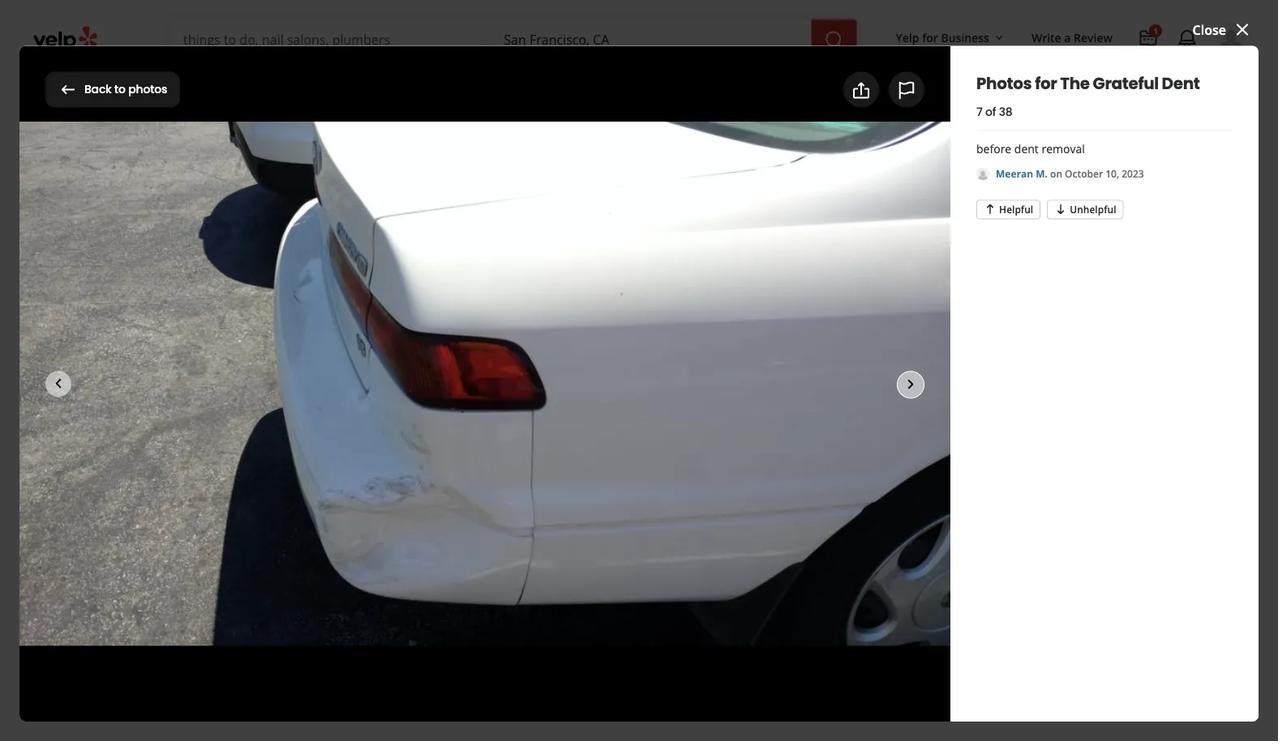 Task type: locate. For each thing, give the bounding box(es) containing it.
helpful button
[[977, 200, 1041, 219]]

7
[[977, 104, 983, 120]]

38 for all
[[692, 361, 707, 378]]

removal
[[1042, 141, 1086, 157], [498, 619, 547, 636]]

bumper repair
[[175, 619, 264, 636]]

(415)
[[821, 200, 851, 217]]

verified
[[320, 579, 368, 596]]

1 vertical spatial removal
[[498, 619, 547, 636]]

meeran m. link
[[996, 167, 1051, 180]]

2 photo of the grateful dent - san francisco, ca, us. image from the left
[[351, 401, 513, 523]]

3 photo of the grateful dent - san francisco, ca, us. image from the left
[[526, 401, 688, 523]]

1 horizontal spatial a
[[1065, 30, 1071, 45]]

search image
[[825, 30, 844, 50]]

write inside write a review link
[[1032, 30, 1062, 45]]

2 horizontal spatial photos
[[900, 80, 944, 99]]

write a review link
[[1026, 23, 1120, 52]]

0 horizontal spatial write
[[214, 279, 248, 297]]

add photo link
[[324, 271, 445, 306]]

0 vertical spatial business
[[942, 30, 990, 45]]

0 horizontal spatial removal
[[498, 619, 547, 636]]

write inside write a review link
[[214, 279, 248, 297]]

photos for the grateful dent
[[977, 72, 1200, 95], [45, 74, 362, 106]]

before
[[977, 141, 1012, 157]]

thegratefuldent.com
[[821, 153, 956, 171]]

24 close v2 image
[[1233, 20, 1253, 39]]

add for add photo
[[364, 279, 390, 297]]

24 save outline v2 image
[[562, 279, 582, 298]]

38 right all
[[692, 361, 707, 378]]

a left review
[[251, 279, 259, 297]]

photos & videos
[[175, 359, 303, 382]]

16 nothelpful v2 image
[[1055, 203, 1068, 216]]

7 of 38
[[977, 104, 1013, 120]]

restaurants link
[[168, 58, 280, 105]]

for down write a review
[[1035, 72, 1058, 95]]

back to photos
[[84, 82, 167, 98]]

business inside button
[[942, 30, 990, 45]]

the
[[1061, 72, 1090, 95], [164, 74, 206, 106], [175, 134, 248, 189]]

0 horizontal spatial photo of the grateful dent - san francisco, ca, us. image
[[175, 401, 338, 523]]

(67 reviews) link
[[350, 195, 424, 212]]

videos
[[250, 359, 303, 382]]

all
[[673, 361, 689, 378]]

grateful
[[1093, 72, 1159, 95], [210, 74, 304, 106], [255, 134, 417, 189]]

next image
[[753, 452, 771, 472]]

38
[[999, 104, 1013, 120], [692, 361, 707, 378]]

0 horizontal spatial photos for the grateful dent
[[45, 74, 362, 106]]

offered
[[247, 576, 307, 598]]

business inside services offered element
[[390, 579, 445, 596]]

to
[[114, 82, 126, 98]]

close button
[[1193, 19, 1253, 39]]

business left 16 checkmark badged v2 icon
[[390, 579, 445, 596]]

a for review
[[251, 279, 259, 297]]

a left the review
[[1065, 30, 1071, 45]]

1 photo of the grateful dent - san francisco, ca, us. image from the left
[[175, 401, 338, 523]]

for inside button
[[923, 30, 939, 45]]

before dent removal
[[977, 141, 1086, 157]]

bumper
[[175, 619, 224, 636]]

add left 24 flag v2 'icon'
[[870, 80, 897, 99]]

dent inside services offered element
[[465, 619, 494, 636]]

removal inside photos & videos element
[[1042, 141, 1086, 157]]

1 horizontal spatial photos
[[175, 359, 231, 382]]

unhelpful
[[1070, 202, 1117, 216]]

body shops link
[[264, 230, 338, 248]]

0 vertical spatial 38
[[999, 104, 1013, 120]]

1 vertical spatial write
[[214, 279, 248, 297]]

photos
[[900, 80, 944, 99], [128, 82, 167, 98], [710, 361, 755, 378]]

view
[[821, 246, 852, 263]]

the right to
[[164, 74, 206, 106]]

1 horizontal spatial removal
[[1042, 141, 1086, 157]]

photo of the grateful dent - san francisco, ca, us. image
[[175, 401, 338, 523], [351, 401, 513, 523], [526, 401, 688, 523]]

add inside photos & videos element
[[870, 80, 897, 99]]

0 vertical spatial write
[[1032, 30, 1062, 45]]

for
[[923, 30, 939, 45], [1035, 72, 1058, 95], [128, 74, 160, 106]]

write left the review
[[1032, 30, 1062, 45]]

write for write a review
[[214, 279, 248, 297]]

a
[[1065, 30, 1071, 45], [251, 279, 259, 297]]

add for add photos
[[870, 80, 897, 99]]

write right 24 star v2 icon
[[214, 279, 248, 297]]

body shops , mobile dent repair
[[264, 230, 469, 248]]

0 horizontal spatial 38
[[692, 361, 707, 378]]

1 vertical spatial add
[[364, 279, 390, 297]]

repair
[[228, 619, 264, 636]]

38 right of
[[999, 104, 1013, 120]]

24 share v2 image
[[465, 279, 484, 298]]

business left the "16 chevron down v2" image
[[942, 30, 990, 45]]

thegratefuldent.com link
[[821, 153, 956, 171]]

0 horizontal spatial add
[[364, 279, 390, 297]]

body
[[264, 230, 296, 248]]

removal inside services offered element
[[498, 619, 547, 636]]

business
[[942, 30, 990, 45], [390, 579, 445, 596]]

services
[[175, 576, 243, 598]]

dent
[[1162, 72, 1200, 95], [308, 74, 362, 106], [425, 134, 518, 189], [392, 230, 424, 248], [465, 619, 494, 636]]

meeran
[[996, 167, 1034, 180]]

add
[[870, 80, 897, 99], [364, 279, 390, 297]]

Search photos text field
[[968, 74, 1233, 106]]

1 vertical spatial business
[[390, 579, 445, 596]]

review
[[1074, 30, 1113, 45]]

0 vertical spatial add
[[870, 80, 897, 99]]

16 checkmark badged v2 image
[[449, 581, 462, 594]]

write
[[1032, 30, 1062, 45], [214, 279, 248, 297]]

0 horizontal spatial for
[[128, 74, 160, 106]]

0 horizontal spatial photos
[[128, 82, 167, 98]]

1 horizontal spatial add
[[870, 80, 897, 99]]

services offered
[[175, 576, 307, 598]]

0 vertical spatial a
[[1065, 30, 1071, 45]]

1 horizontal spatial for
[[923, 30, 939, 45]]

for right to
[[128, 74, 160, 106]]

repair
[[427, 230, 469, 248]]

0 vertical spatial removal
[[1042, 141, 1086, 157]]

for right yelp on the right top of the page
[[923, 30, 939, 45]]

close
[[1193, 21, 1227, 38]]

10,
[[1106, 167, 1120, 180]]

photos & videos element
[[0, 0, 1279, 742]]

1 horizontal spatial photo of the grateful dent - san francisco, ca, us. image
[[351, 401, 513, 523]]

see all 38 photos
[[647, 361, 755, 378]]

by
[[372, 579, 387, 596]]

see
[[647, 361, 670, 378]]

None search field
[[170, 19, 861, 58]]

1 horizontal spatial 38
[[999, 104, 1013, 120]]

16 claim filled v2 image
[[175, 233, 188, 246]]

photos left 24 arrow right v2 icon
[[710, 361, 755, 378]]

(67
[[350, 195, 368, 212]]

photos down yelp on the right top of the page
[[900, 80, 944, 99]]

add right '24 camera v2' image
[[364, 279, 390, 297]]

1 horizontal spatial write
[[1032, 30, 1062, 45]]

claimed
[[192, 230, 243, 248]]

1 vertical spatial 38
[[692, 361, 707, 378]]

yelp for business button
[[890, 23, 1013, 52]]

1 vertical spatial a
[[251, 279, 259, 297]]

photos right to
[[128, 82, 167, 98]]

save
[[588, 279, 620, 297]]

24 add v2 image
[[654, 279, 673, 298]]

2 horizontal spatial photo of the grateful dent - san francisco, ca, us. image
[[526, 401, 688, 523]]

24 phone v2 image
[[1070, 199, 1090, 218]]

596-
[[855, 200, 881, 217]]

0 horizontal spatial a
[[251, 279, 259, 297]]

on
[[1051, 167, 1063, 180]]

0 horizontal spatial business
[[390, 579, 445, 596]]

the up 4.9 star rating image
[[175, 134, 248, 189]]

verified by business
[[320, 579, 445, 596]]

m.
[[1036, 167, 1048, 180]]

write a review link
[[175, 271, 317, 306]]

1 horizontal spatial business
[[942, 30, 990, 45]]



Task type: describe. For each thing, give the bounding box(es) containing it.
0 horizontal spatial photos
[[45, 74, 124, 106]]

6090
[[881, 200, 911, 217]]

of
[[986, 104, 997, 120]]

photo
[[393, 279, 431, 297]]

october
[[1065, 167, 1104, 180]]

a for review
[[1065, 30, 1071, 45]]

24 add photo v2 image
[[845, 80, 864, 100]]

service
[[855, 246, 902, 263]]

24 camera v2 image
[[338, 279, 357, 298]]

yelp for business
[[896, 30, 990, 45]]

2 horizontal spatial photos
[[977, 72, 1032, 95]]

write for write a review
[[1032, 30, 1062, 45]]

24 arrow right v2 image
[[762, 360, 781, 379]]

business for yelp for business
[[942, 30, 990, 45]]

yelp
[[896, 30, 920, 45]]

add photo
[[364, 279, 431, 297]]

notifications image
[[1178, 29, 1198, 49]]

1 horizontal spatial photos
[[710, 361, 755, 378]]

shops
[[300, 230, 338, 248]]

photos inside button
[[128, 82, 167, 98]]

follow
[[680, 279, 719, 297]]

the grateful dent
[[175, 134, 518, 189]]

back
[[84, 82, 112, 98]]

1 button
[[1133, 23, 1165, 55]]

write a review
[[214, 279, 304, 297]]

add photos
[[870, 80, 944, 99]]

next photo image
[[901, 375, 921, 394]]

helpful
[[1000, 202, 1034, 216]]

share
[[491, 279, 528, 297]]

mobile dent repair link
[[345, 230, 469, 248]]

area
[[905, 246, 936, 263]]

see all 38 photos link
[[647, 360, 781, 379]]

24 flag v2 image
[[897, 81, 917, 100]]

(415) 596-6090
[[821, 200, 911, 217]]

the down write a review link on the top of the page
[[1061, 72, 1090, 95]]

add photos link
[[831, 72, 958, 108]]

review
[[263, 279, 304, 297]]

2023
[[1122, 167, 1145, 180]]

,
[[338, 230, 342, 248]]

view service area
[[821, 246, 936, 263]]

16 helpful v2 image
[[984, 203, 997, 216]]

business for verified by business
[[390, 579, 445, 596]]

24 external link v2 image
[[1070, 153, 1090, 172]]

view service area link
[[821, 246, 936, 263]]

4.9 star rating image
[[175, 191, 318, 217]]

restaurants
[[181, 72, 244, 87]]

1
[[1154, 25, 1159, 36]]

38 for of
[[999, 104, 1013, 120]]

&
[[234, 359, 246, 382]]

write a review
[[1032, 30, 1113, 45]]

save button
[[548, 271, 633, 306]]

follow button
[[640, 271, 733, 306]]

mobile
[[345, 230, 389, 248]]

meeran m. on october 10, 2023
[[996, 167, 1145, 180]]

2 horizontal spatial for
[[1035, 72, 1058, 95]]

previous image
[[185, 452, 203, 472]]

share button
[[451, 271, 542, 306]]

dent
[[1015, 141, 1039, 157]]

previous photo image
[[49, 374, 68, 394]]

16 chevron down v2 image
[[993, 31, 1006, 44]]

24 share v2 image
[[852, 81, 871, 100]]

24 star v2 image
[[188, 279, 208, 298]]

user actions element
[[883, 20, 1269, 120]]

24 project v2 image
[[1139, 29, 1159, 49]]

4.9 (67 reviews)
[[328, 195, 424, 212]]

reviews)
[[372, 195, 424, 212]]

dent removal
[[465, 619, 547, 636]]

services offered element
[[149, 549, 781, 735]]

24 arrow left v2 image
[[58, 80, 78, 100]]

1 horizontal spatial photos for the grateful dent
[[977, 72, 1200, 95]]

4.9
[[328, 195, 346, 212]]

unhelpful button
[[1048, 200, 1124, 219]]

back to photos button
[[45, 72, 180, 108]]



Task type: vqa. For each thing, say whether or not it's contained in the screenshot.
M.
yes



